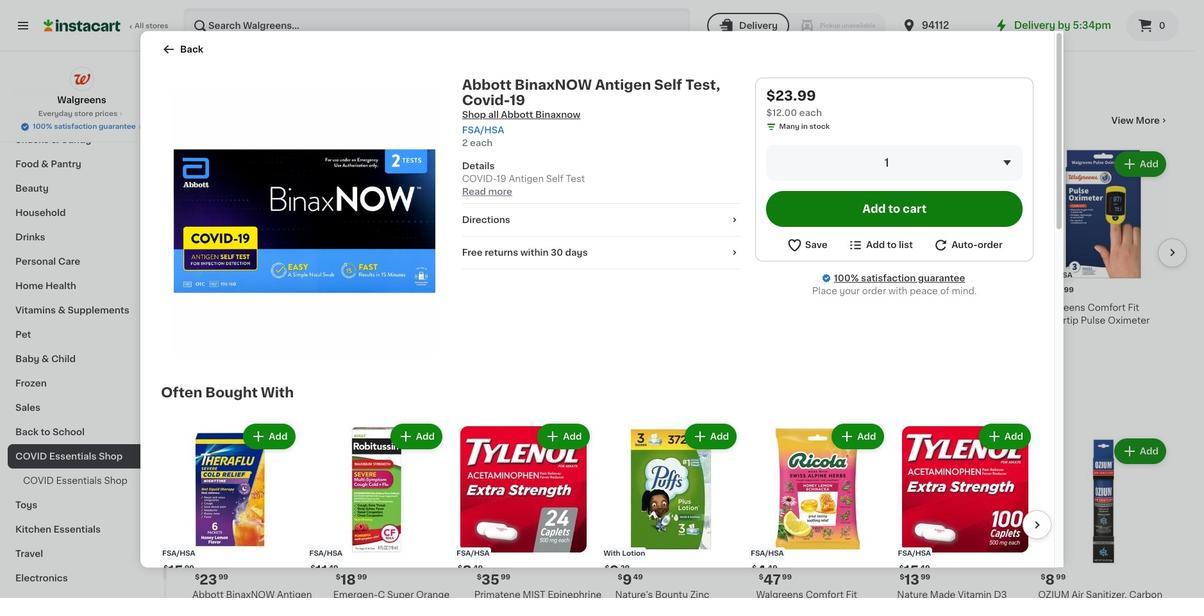 Task type: describe. For each thing, give the bounding box(es) containing it.
5:34pm
[[1073, 21, 1112, 30]]

guarantee inside button
[[99, 123, 136, 130]]

orange
[[416, 303, 450, 312]]

walgreens link
[[57, 67, 106, 106]]

49 inside $ 15 49
[[921, 565, 930, 572]]

2
[[462, 138, 468, 147]]

list
[[899, 240, 913, 249]]

kitchen essentials
[[15, 525, 101, 534]]

47 99
[[1046, 286, 1074, 299]]

8 for $ 8 99
[[1046, 573, 1055, 587]]

49 inside the $ 4 49
[[768, 565, 778, 572]]

$ inside $ 8 49
[[458, 565, 463, 572]]

delivery for delivery
[[739, 21, 778, 30]]

$ 9 49 inside item carousel region
[[900, 286, 925, 299]]

2 vertical spatial shop
[[104, 477, 128, 486]]

safety
[[65, 111, 96, 120]]

99 inside $ 13 99
[[921, 574, 931, 581]]

snacks & candy link
[[8, 128, 156, 152]]

electronics link
[[8, 566, 156, 591]]

comfort
[[1088, 303, 1126, 312]]

30 x 0.32 oz
[[333, 354, 377, 361]]

free
[[462, 248, 483, 257]]

antigen inside the abbott binaxnow antigen self test, covid-19 shop all abbott binaxnow fsa/hsa 2 each
[[595, 78, 651, 91]]

frozen link
[[8, 371, 156, 396]]

& for pantry
[[41, 160, 49, 169]]

0.32
[[351, 354, 367, 361]]

auto-order
[[952, 240, 1003, 249]]

94112 button
[[902, 8, 979, 44]]

read
[[462, 187, 486, 196]]

test
[[566, 174, 585, 183]]

often bought with
[[161, 386, 294, 399]]

household
[[15, 208, 66, 217]]

2 covid essentials shop link from the top
[[8, 469, 156, 493]]

2 horizontal spatial 9
[[905, 286, 914, 299]]

abbott binaxnow antigen self test, covid-19 image
[[171, 87, 438, 354]]

0 horizontal spatial 47
[[764, 573, 781, 587]]

$ inside the $ 4 49
[[752, 565, 757, 572]]

add to cart
[[863, 203, 927, 214]]

0 horizontal spatial 30
[[333, 354, 343, 361]]

snacks
[[15, 135, 49, 144]]

0 vertical spatial essentials
[[49, 452, 97, 461]]

$ 11 49
[[311, 564, 339, 578]]

product group containing 11
[[308, 421, 445, 598]]

with inside item carousel region
[[604, 550, 621, 557]]

stores
[[146, 22, 168, 30]]

view more
[[1112, 116, 1160, 125]]

within
[[521, 248, 549, 257]]

toys
[[15, 501, 37, 510]]

pantry
[[51, 160, 81, 169]]

save button
[[787, 237, 828, 253]]

delivery by 5:34pm
[[1015, 21, 1112, 30]]

$ inside $ 47 99
[[759, 574, 764, 581]]

13
[[905, 573, 920, 587]]

product group containing 4
[[750, 421, 887, 598]]

peace
[[910, 286, 938, 295]]

49 right 'with'
[[916, 287, 925, 294]]

supplements
[[68, 306, 129, 315]]

18 for $
[[341, 573, 356, 587]]

emergen-c super orange vitamin c dietary supplement drink mix
[[333, 303, 450, 338]]

15 for $ 15 99
[[168, 564, 183, 578]]

all stores
[[135, 22, 168, 30]]

& right aid
[[56, 111, 63, 120]]

$ 47 99
[[759, 573, 792, 587]]

with
[[889, 286, 908, 295]]

item carousel region containing 23
[[192, 144, 1187, 375]]

self inside the details covid-19 antigen self test read more
[[546, 174, 564, 183]]

0 horizontal spatial order
[[863, 286, 887, 295]]

walgreens for walgreens comfort fit fingertip pulse oximeter
[[1039, 303, 1086, 312]]

each inside the abbott binaxnow antigen self test, covid-19 shop all abbott binaxnow fsa/hsa 2 each
[[470, 138, 493, 147]]

baby & child link
[[8, 347, 156, 371]]

delivery for delivery by 5:34pm
[[1015, 21, 1056, 30]]

99 inside $ 47 99
[[782, 574, 792, 581]]

view
[[1112, 116, 1134, 125]]

vitamin
[[333, 316, 367, 325]]

stock
[[810, 123, 830, 130]]

save
[[805, 240, 828, 249]]

everyday store prices link
[[38, 109, 125, 119]]

food & pantry
[[15, 160, 81, 169]]

care
[[58, 257, 80, 266]]

by
[[1058, 21, 1071, 30]]

all stores link
[[44, 8, 169, 44]]

product group containing 35
[[474, 436, 605, 598]]

$ inside $ 15 99
[[164, 565, 168, 572]]

pet link
[[8, 323, 156, 347]]

view more link
[[1112, 114, 1169, 127]]

first
[[15, 111, 36, 120]]

0 vertical spatial c
[[378, 303, 385, 312]]

walgreens for walgreens
[[57, 96, 106, 105]]

drinks
[[15, 233, 45, 242]]

$ 18 99 for $
[[336, 573, 367, 587]]

1 vertical spatial 100%
[[834, 273, 859, 282]]

free returns within 30 days
[[462, 248, 588, 257]]

returns
[[485, 248, 518, 257]]

home health link
[[8, 274, 156, 298]]

many
[[780, 123, 800, 130]]

first aid & safety link
[[8, 103, 156, 128]]

more
[[488, 187, 513, 196]]

abbott binaxnow antigen self test, covid-19 shop all abbott binaxnow fsa/hsa 2 each
[[462, 78, 721, 147]]

abbott
[[501, 110, 533, 119]]

details button
[[462, 159, 740, 172]]

$23.99 $12.00 each
[[767, 89, 822, 117]]

add to cart button
[[767, 191, 1023, 226]]

toys link
[[8, 493, 156, 518]]

$ 15 49
[[900, 564, 930, 578]]

vitamins & supplements
[[15, 306, 129, 315]]

with lotion
[[604, 550, 646, 557]]

all
[[488, 110, 499, 119]]

1 horizontal spatial 100% satisfaction guarantee
[[834, 273, 966, 282]]

to for cart
[[889, 203, 901, 214]]

satisfaction inside button
[[54, 123, 97, 130]]

fingertip
[[1039, 316, 1079, 325]]

to for list
[[888, 240, 897, 249]]

walgreens logo image
[[70, 67, 94, 91]]

99 inside $ 35 99
[[501, 574, 511, 581]]

details
[[462, 161, 495, 170]]

add to list button
[[848, 237, 913, 253]]

$ inside $ 11 49
[[311, 565, 315, 572]]

0 horizontal spatial $ 9 49
[[618, 573, 643, 587]]

travel link
[[8, 542, 156, 566]]

15 for $ 15 49
[[904, 564, 919, 578]]

1 field
[[767, 144, 1023, 180]]

99 inside $ 15 99
[[185, 565, 194, 572]]

$ 8 99
[[1041, 573, 1066, 587]]

everyday store prices
[[38, 110, 118, 117]]

place
[[813, 286, 838, 295]]

item carousel region containing 15
[[143, 416, 1052, 598]]

1
[[885, 157, 890, 167]]

lists link
[[8, 33, 156, 58]]

100% satisfaction guarantee link
[[834, 271, 966, 284]]

home health
[[15, 282, 76, 291]]

1 vertical spatial guarantee
[[918, 273, 966, 282]]



Task type: vqa. For each thing, say whether or not it's contained in the screenshot.
Covid-
yes



Task type: locate. For each thing, give the bounding box(es) containing it.
2 23 from the top
[[200, 573, 217, 587]]

covid essentials shop link
[[8, 445, 156, 469], [8, 469, 156, 493]]

order inside button
[[978, 240, 1003, 249]]

1 vertical spatial 47
[[764, 573, 781, 587]]

in
[[802, 123, 808, 130]]

$ 8 49
[[458, 564, 483, 578]]

1 $ 18 99 from the top
[[336, 286, 367, 299]]

all for all items
[[192, 386, 211, 399]]

4
[[757, 564, 767, 578]]

0 vertical spatial with
[[261, 386, 294, 399]]

1 horizontal spatial 9
[[623, 573, 632, 587]]

product group
[[192, 149, 323, 353], [333, 149, 464, 363], [474, 149, 605, 350], [757, 149, 887, 362], [898, 149, 1028, 353], [1039, 149, 1169, 327], [161, 421, 298, 598], [308, 421, 445, 598], [455, 421, 592, 598], [603, 421, 740, 598], [750, 421, 887, 598], [897, 421, 1034, 598], [192, 436, 323, 598], [333, 436, 464, 598], [474, 436, 605, 598], [616, 436, 746, 598], [757, 436, 887, 598], [898, 436, 1028, 598], [1039, 436, 1169, 598]]

$ 23 99 inside item carousel region
[[195, 286, 228, 299]]

2 18 from the top
[[341, 573, 356, 587]]

place your order with peace of mind.
[[813, 286, 977, 295]]

99 inside '$ 8 99'
[[1056, 574, 1066, 581]]

each right 2
[[470, 138, 493, 147]]

1 horizontal spatial antigen
[[595, 78, 651, 91]]

99 inside 47 99
[[1065, 287, 1074, 294]]

covid-
[[462, 174, 497, 183]]

0 vertical spatial satisfaction
[[54, 123, 97, 130]]

0 vertical spatial 30
[[551, 248, 563, 257]]

100% satisfaction guarantee up 'with'
[[834, 273, 966, 282]]

1 horizontal spatial 47
[[1046, 286, 1063, 299]]

18 inside item carousel region
[[341, 286, 356, 299]]

1 vertical spatial antigen
[[509, 174, 544, 183]]

23 inside item carousel region
[[200, 286, 217, 299]]

1 horizontal spatial delivery
[[1015, 21, 1056, 30]]

0 vertical spatial $ 9 49
[[900, 286, 925, 299]]

8 inside item carousel region
[[463, 564, 472, 578]]

covid essentials shop down school
[[15, 452, 123, 461]]

dietary
[[379, 316, 412, 325]]

49 right $ 9 29
[[633, 574, 643, 581]]

9 down 100% satisfaction guarantee link
[[905, 286, 914, 299]]

personal care
[[15, 257, 80, 266]]

with up $ 9 29
[[604, 550, 621, 557]]

shop up "toys" 'link' on the left of the page
[[104, 477, 128, 486]]

1 horizontal spatial all
[[192, 386, 211, 399]]

bought
[[205, 386, 258, 399]]

1 vertical spatial c
[[370, 316, 377, 325]]

all left stores
[[135, 22, 144, 30]]

to left school
[[41, 428, 50, 437]]

fit
[[1128, 303, 1140, 312]]

0 vertical spatial back
[[180, 44, 203, 53]]

1 horizontal spatial satisfaction
[[861, 273, 916, 282]]

1 vertical spatial item carousel region
[[143, 416, 1052, 598]]

drink
[[391, 329, 414, 338]]

to left list
[[888, 240, 897, 249]]

1 horizontal spatial 19
[[510, 93, 525, 106]]

back for back to school
[[15, 428, 39, 437]]

0 vertical spatial $ 18 99
[[336, 286, 367, 299]]

0 vertical spatial all
[[135, 22, 144, 30]]

8 for $ 8 49
[[463, 564, 472, 578]]

1 horizontal spatial 8
[[1046, 573, 1055, 587]]

frozen
[[15, 379, 47, 388]]

0 horizontal spatial delivery
[[739, 21, 778, 30]]

essentials
[[49, 452, 97, 461], [56, 477, 102, 486], [54, 525, 101, 534]]

all for all stores
[[135, 22, 144, 30]]

100% satisfaction guarantee button
[[20, 119, 144, 132]]

2 vertical spatial essentials
[[54, 525, 101, 534]]

$ inside $ 9 29
[[605, 565, 610, 572]]

11
[[315, 564, 327, 578]]

& right "food"
[[41, 160, 49, 169]]

self left test,
[[654, 78, 682, 91]]

0 vertical spatial to
[[889, 203, 901, 214]]

shop down covid-
[[462, 110, 486, 119]]

19 inside the details covid-19 antigen self test read more
[[497, 174, 507, 183]]

often
[[161, 386, 202, 399]]

100% down aid
[[33, 123, 52, 130]]

covid-
[[462, 93, 510, 106]]

1 vertical spatial satisfaction
[[861, 273, 916, 282]]

0 vertical spatial shop
[[462, 110, 486, 119]]

walgreens up fingertip on the right of the page
[[1039, 303, 1086, 312]]

0 horizontal spatial back
[[15, 428, 39, 437]]

49 inside $ 11 49
[[329, 565, 339, 572]]

1 vertical spatial $ 18 99
[[336, 573, 367, 587]]

to for school
[[41, 428, 50, 437]]

$23.99
[[767, 89, 816, 102]]

essentials down school
[[49, 452, 97, 461]]

0 button
[[1127, 10, 1180, 41]]

$ inside $ 13 99
[[900, 574, 905, 581]]

item carousel region
[[192, 144, 1187, 375], [143, 416, 1052, 598]]

satisfaction up place your order with peace of mind.
[[861, 273, 916, 282]]

18
[[341, 286, 356, 299], [341, 573, 356, 587]]

each up in
[[800, 108, 822, 117]]

0 horizontal spatial with
[[261, 386, 294, 399]]

items
[[214, 386, 254, 399]]

each inside "$23.99 $12.00 each"
[[800, 108, 822, 117]]

1 horizontal spatial 15
[[904, 564, 919, 578]]

100% satisfaction guarantee down safety
[[33, 123, 136, 130]]

2 $ 23 99 from the top
[[195, 573, 228, 587]]

1 vertical spatial shop
[[99, 452, 123, 461]]

shop down back to school link
[[99, 452, 123, 461]]

2 $ 18 99 from the top
[[336, 573, 367, 587]]

1 vertical spatial back
[[15, 428, 39, 437]]

oz
[[369, 354, 377, 361]]

0 vertical spatial 47
[[1046, 286, 1063, 299]]

$ 18 99 up emergen-
[[336, 286, 367, 299]]

service type group
[[707, 13, 886, 38]]

prices
[[95, 110, 118, 117]]

49 inside $ 8 49
[[473, 565, 483, 572]]

1 vertical spatial 100% satisfaction guarantee
[[834, 273, 966, 282]]

1 vertical spatial essentials
[[56, 477, 102, 486]]

binaxnow
[[536, 110, 581, 119]]

0 vertical spatial 100% satisfaction guarantee
[[33, 123, 136, 130]]

47
[[1046, 286, 1063, 299], [764, 573, 781, 587]]

15
[[168, 564, 183, 578], [904, 564, 919, 578]]

covid up toys
[[23, 477, 54, 486]]

fsa/hsa inside the abbott binaxnow antigen self test, covid-19 shop all abbott binaxnow fsa/hsa 2 each
[[462, 125, 504, 134]]

delivery inside button
[[739, 21, 778, 30]]

0 vertical spatial covid essentials shop
[[15, 452, 123, 461]]

1 vertical spatial $ 23 99
[[195, 573, 228, 587]]

$ 9 49 down "29"
[[618, 573, 643, 587]]

your
[[840, 286, 860, 295]]

1 vertical spatial each
[[470, 138, 493, 147]]

$ 9 29
[[605, 564, 630, 578]]

antigen
[[595, 78, 651, 91], [509, 174, 544, 183]]

1 vertical spatial self
[[546, 174, 564, 183]]

49 right 11
[[329, 565, 339, 572]]

$ 18 99
[[336, 286, 367, 299], [336, 573, 367, 587]]

back to school
[[15, 428, 85, 437]]

1 horizontal spatial $ 9 49
[[900, 286, 925, 299]]

29
[[621, 565, 630, 572]]

x
[[345, 354, 349, 361]]

$ 9 49
[[900, 286, 925, 299], [618, 573, 643, 587]]

0 vertical spatial walgreens
[[57, 96, 106, 105]]

1 horizontal spatial with
[[604, 550, 621, 557]]

satisfaction down safety
[[54, 123, 97, 130]]

1 vertical spatial 19
[[497, 174, 507, 183]]

mix
[[417, 329, 433, 338]]

1 horizontal spatial each
[[800, 108, 822, 117]]

0 horizontal spatial 100%
[[33, 123, 52, 130]]

None search field
[[183, 8, 691, 44]]

1 18 from the top
[[341, 286, 356, 299]]

$ inside '$ 8 99'
[[1041, 574, 1046, 581]]

19
[[510, 93, 525, 106], [497, 174, 507, 183]]

$ 23 99
[[195, 286, 228, 299], [195, 573, 228, 587]]

0 horizontal spatial c
[[370, 316, 377, 325]]

& left candy
[[51, 135, 59, 144]]

instacart logo image
[[44, 18, 121, 33]]

$ 9 49 down 100% satisfaction guarantee link
[[900, 286, 925, 299]]

0
[[1160, 21, 1166, 30]]

2 15 from the left
[[904, 564, 919, 578]]

19 up the abbott
[[510, 93, 525, 106]]

$ 13 99
[[900, 573, 931, 587]]

$ 18 99 right 11
[[336, 573, 367, 587]]

& down 'health' on the left top
[[58, 306, 65, 315]]

beauty
[[15, 184, 49, 193]]

1 horizontal spatial walgreens
[[1039, 303, 1086, 312]]

18 up emergen-
[[341, 286, 356, 299]]

9 down "29"
[[623, 573, 632, 587]]

0 horizontal spatial all
[[135, 22, 144, 30]]

1 horizontal spatial 30
[[551, 248, 563, 257]]

0 vertical spatial 18
[[341, 286, 356, 299]]

0 vertical spatial each
[[800, 108, 822, 117]]

back for back
[[180, 44, 203, 53]]

0 vertical spatial $ 23 99
[[195, 286, 228, 299]]

0 horizontal spatial 8
[[463, 564, 472, 578]]

& for candy
[[51, 135, 59, 144]]

travel
[[15, 550, 43, 559]]

1 vertical spatial walgreens
[[1039, 303, 1086, 312]]

home
[[15, 282, 43, 291]]

$ 15 99
[[164, 564, 194, 578]]

30 left days at the left of page
[[551, 248, 563, 257]]

& right baby
[[42, 355, 49, 364]]

self inside the abbott binaxnow antigen self test, covid-19 shop all abbott binaxnow fsa/hsa 2 each
[[654, 78, 682, 91]]

18 right $ 11 49
[[341, 573, 356, 587]]

food
[[15, 160, 39, 169]]

0 horizontal spatial self
[[546, 174, 564, 183]]

9 left "29"
[[610, 564, 619, 578]]

covid down back to school
[[15, 452, 47, 461]]

supplement
[[333, 329, 388, 338]]

35
[[482, 573, 500, 587]]

1 $ 23 99 from the top
[[195, 286, 228, 299]]

self left test
[[546, 174, 564, 183]]

$13.99 element
[[757, 285, 887, 301]]

100% inside button
[[33, 123, 52, 130]]

delivery
[[1015, 21, 1056, 30], [739, 21, 778, 30]]

health
[[45, 282, 76, 291]]

all left items
[[192, 386, 211, 399]]

1 vertical spatial 18
[[341, 573, 356, 587]]

product group containing 13
[[898, 436, 1028, 598]]

1 horizontal spatial self
[[654, 78, 682, 91]]

covid essentials shop up "toys" 'link' on the left of the page
[[23, 477, 128, 486]]

1 vertical spatial all
[[192, 386, 211, 399]]

0 horizontal spatial satisfaction
[[54, 123, 97, 130]]

$ 18 99 for 47
[[336, 286, 367, 299]]

1 horizontal spatial 100%
[[834, 273, 859, 282]]

1 vertical spatial to
[[888, 240, 897, 249]]

auto-
[[952, 240, 978, 249]]

binaxnow
[[515, 78, 592, 91]]

of
[[941, 286, 950, 295]]

0 horizontal spatial 100% satisfaction guarantee
[[33, 123, 136, 130]]

1 vertical spatial 30
[[333, 354, 343, 361]]

back inside button
[[180, 44, 203, 53]]

49 up 35 in the bottom left of the page
[[473, 565, 483, 572]]

100% satisfaction guarantee
[[33, 123, 136, 130], [834, 273, 966, 282]]

30 left x
[[333, 354, 343, 361]]

1 vertical spatial $ 9 49
[[618, 573, 643, 587]]

vitamins & supplements link
[[8, 298, 156, 323]]

1 vertical spatial 23
[[200, 573, 217, 587]]

store
[[74, 110, 93, 117]]

test,
[[686, 78, 721, 91]]

all items
[[192, 386, 254, 399]]

0 vertical spatial guarantee
[[99, 123, 136, 130]]

0 vertical spatial antigen
[[595, 78, 651, 91]]

& for child
[[42, 355, 49, 364]]

0 horizontal spatial 15
[[168, 564, 183, 578]]

back button
[[161, 41, 203, 56]]

1 vertical spatial covid essentials shop
[[23, 477, 128, 486]]

1 15 from the left
[[168, 564, 183, 578]]

0 vertical spatial covid
[[15, 452, 47, 461]]

antigen inside the details covid-19 antigen self test read more
[[509, 174, 544, 183]]

self
[[654, 78, 682, 91], [546, 174, 564, 183]]

walgreens comfort fit fingertip pulse oximeter
[[1039, 303, 1150, 325]]

everyday
[[38, 110, 73, 117]]

1 covid essentials shop link from the top
[[8, 445, 156, 469]]

0 vertical spatial 100%
[[33, 123, 52, 130]]

walgreens inside the walgreens comfort fit fingertip pulse oximeter
[[1039, 303, 1086, 312]]

covid essentials shop link down school
[[8, 445, 156, 469]]

49 up $ 13 99
[[921, 565, 930, 572]]

1 horizontal spatial guarantee
[[918, 273, 966, 282]]

1 vertical spatial covid
[[23, 477, 54, 486]]

1 horizontal spatial c
[[378, 303, 385, 312]]

$ inside $ 35 99
[[477, 574, 482, 581]]

details covid-19 antigen self test read more
[[462, 161, 585, 196]]

0 vertical spatial 23
[[200, 286, 217, 299]]

essentials up "toys" 'link' on the left of the page
[[56, 477, 102, 486]]

shop inside the abbott binaxnow antigen self test, covid-19 shop all abbott binaxnow fsa/hsa 2 each
[[462, 110, 486, 119]]

walgreens up store
[[57, 96, 106, 105]]

guarantee down "prices"
[[99, 123, 136, 130]]

0 vertical spatial order
[[978, 240, 1003, 249]]

$ 18 99 inside item carousel region
[[336, 286, 367, 299]]

0 horizontal spatial 19
[[497, 174, 507, 183]]

0 vertical spatial item carousel region
[[192, 144, 1187, 375]]

essentials down "toys" 'link' on the left of the page
[[54, 525, 101, 534]]

1 vertical spatial with
[[604, 550, 621, 557]]

with right items
[[261, 386, 294, 399]]

19 inside the abbott binaxnow antigen self test, covid-19 shop all abbott binaxnow fsa/hsa 2 each
[[510, 93, 525, 106]]

to left the cart
[[889, 203, 901, 214]]

49 right 4
[[768, 565, 778, 572]]

c up dietary at left
[[378, 303, 385, 312]]

& for supplements
[[58, 306, 65, 315]]

c up supplement
[[370, 316, 377, 325]]

0 horizontal spatial guarantee
[[99, 123, 136, 130]]

add button
[[270, 153, 319, 176], [411, 153, 460, 176], [975, 153, 1024, 176], [1116, 153, 1166, 176], [245, 425, 294, 448], [392, 425, 441, 448], [539, 425, 589, 448], [686, 425, 736, 448], [833, 425, 883, 448], [981, 425, 1030, 448], [270, 440, 319, 463], [411, 440, 460, 463], [552, 440, 601, 463], [693, 440, 742, 463], [834, 440, 883, 463], [975, 440, 1024, 463], [1116, 440, 1166, 463]]

add to list
[[867, 240, 913, 249]]

medicine link
[[8, 79, 156, 103]]

essentials inside kitchen essentials link
[[54, 525, 101, 534]]

$12.00
[[767, 108, 797, 117]]

auto-order button
[[933, 237, 1003, 253]]

kitchen essentials link
[[8, 518, 156, 542]]

1 horizontal spatial order
[[978, 240, 1003, 249]]

0 vertical spatial self
[[654, 78, 682, 91]]

sales link
[[8, 396, 156, 420]]

abbott
[[462, 78, 512, 91]]

$ inside $ 15 49
[[900, 565, 904, 572]]

electronics
[[15, 574, 68, 583]]

baby & child
[[15, 355, 76, 364]]

100% up your
[[834, 273, 859, 282]]

shop
[[462, 110, 486, 119], [99, 452, 123, 461], [104, 477, 128, 486]]

19 up more
[[497, 174, 507, 183]]

covid essentials shop link up kitchen essentials link
[[8, 469, 156, 493]]

food & pantry link
[[8, 152, 156, 176]]

18 for 47
[[341, 286, 356, 299]]

100% satisfaction guarantee inside button
[[33, 123, 136, 130]]

1 horizontal spatial back
[[180, 44, 203, 53]]

read more button
[[462, 185, 513, 198]]

0 horizontal spatial walgreens
[[57, 96, 106, 105]]

guarantee up of
[[918, 273, 966, 282]]

0 vertical spatial 19
[[510, 93, 525, 106]]

0 horizontal spatial each
[[470, 138, 493, 147]]

2 vertical spatial to
[[41, 428, 50, 437]]

emergen-
[[333, 303, 378, 312]]

1 vertical spatial order
[[863, 286, 887, 295]]

1 23 from the top
[[200, 286, 217, 299]]

0 horizontal spatial antigen
[[509, 174, 544, 183]]

0 horizontal spatial 9
[[610, 564, 619, 578]]

oximeter
[[1108, 316, 1150, 325]]

drinks link
[[8, 225, 156, 250]]



